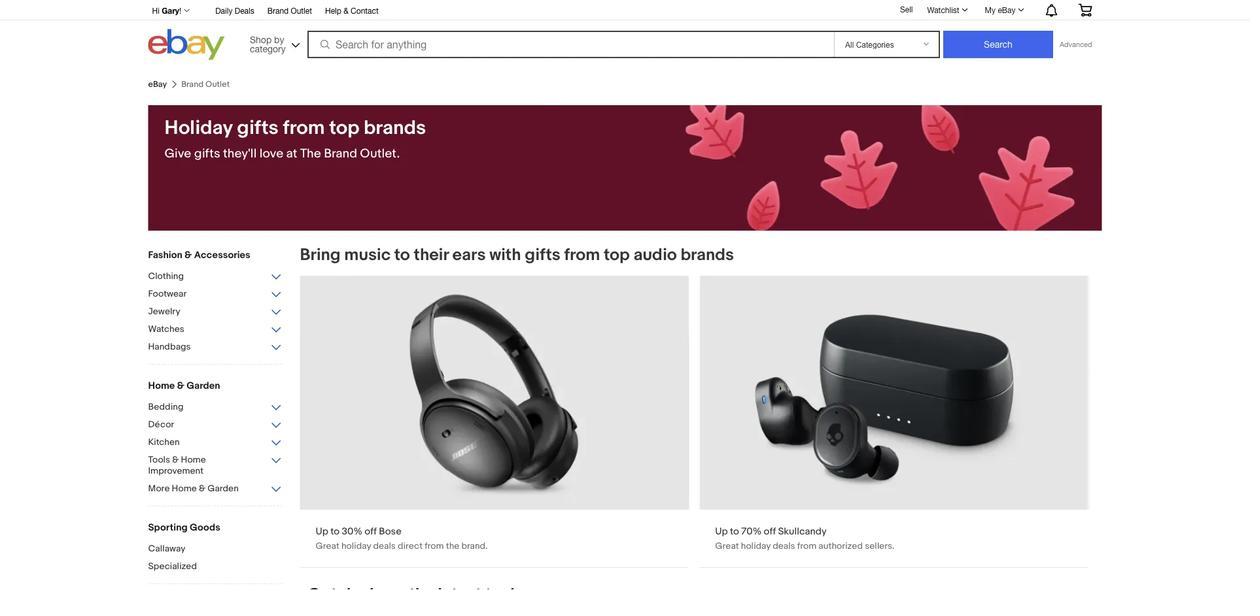 Task type: vqa. For each thing, say whether or not it's contained in the screenshot.
Bring on the top left of the page
yes



Task type: describe. For each thing, give the bounding box(es) containing it.
bedding
[[148, 402, 184, 413]]

footwear button
[[148, 289, 282, 301]]

gifts for bring
[[525, 245, 561, 265]]

up to 30% off bose great holiday deals direct from the brand.
[[316, 526, 488, 552]]

sell
[[900, 5, 913, 14]]

my ebay
[[985, 5, 1016, 14]]

advanced link
[[1053, 31, 1099, 58]]

specialized
[[148, 561, 197, 573]]

none text field inside bring music to their ears with gifts from top audio brands main content
[[700, 276, 1089, 568]]

hi gary !
[[152, 6, 181, 15]]

great for up to 70% off skullcandy
[[715, 541, 739, 552]]

bedding button
[[148, 402, 282, 414]]

& for fashion
[[185, 249, 192, 261]]

jewelry button
[[148, 306, 282, 319]]

callaway link
[[148, 544, 282, 556]]

& down tools & home improvement 'dropdown button'
[[199, 484, 206, 495]]

help & contact link
[[325, 4, 379, 18]]

my ebay link
[[978, 2, 1030, 18]]

gifts for holiday
[[194, 146, 220, 162]]

fashion & accessories
[[148, 249, 250, 261]]

1 horizontal spatial gifts
[[237, 116, 279, 140]]

daily
[[215, 6, 233, 15]]

brands inside "holiday gifts from top brands give gifts they'll love at the brand outlet."
[[364, 116, 426, 140]]

kitchen
[[148, 437, 180, 448]]

clothing footwear jewelry watches handbags
[[148, 271, 191, 353]]

deals
[[235, 6, 254, 15]]

holiday for 70%
[[741, 541, 771, 552]]

off for bose
[[365, 526, 377, 538]]

help & contact
[[325, 6, 379, 15]]

bose
[[379, 526, 402, 538]]

bring music to their ears with gifts from top audio brands
[[300, 245, 734, 265]]

0 vertical spatial home
[[148, 380, 175, 392]]

outlet.
[[360, 146, 400, 162]]

accessories
[[194, 249, 250, 261]]

improvement
[[148, 466, 204, 477]]

top inside "holiday gifts from top brands give gifts they'll love at the brand outlet."
[[329, 116, 359, 140]]

décor
[[148, 419, 174, 431]]

tools
[[148, 455, 170, 466]]

your shopping cart image
[[1078, 3, 1093, 17]]

to for up to 30% off bose
[[331, 526, 340, 538]]

brand inside account navigation
[[267, 6, 289, 15]]

more
[[148, 484, 170, 495]]

watches button
[[148, 324, 282, 336]]

footwear
[[148, 289, 187, 300]]

direct
[[398, 541, 423, 552]]

the
[[446, 541, 460, 552]]

sporting
[[148, 522, 188, 534]]

watchlist link
[[920, 2, 974, 18]]

bring
[[300, 245, 341, 265]]

holiday
[[165, 116, 233, 140]]

authorized
[[819, 541, 863, 552]]

the
[[300, 146, 321, 162]]

brand outlet link
[[267, 4, 312, 18]]

up to 70% off skullcandy great holiday deals from authorized sellers.
[[715, 526, 895, 552]]

top inside main content
[[604, 245, 630, 265]]

shop by category button
[[244, 29, 303, 57]]

1 vertical spatial home
[[181, 455, 206, 466]]

clothing
[[148, 271, 184, 282]]

handbags button
[[148, 342, 282, 354]]

Search for anything text field
[[309, 32, 832, 57]]

daily deals link
[[215, 4, 254, 18]]

clothing button
[[148, 271, 282, 283]]

sellers.
[[865, 541, 895, 552]]

kitchen button
[[148, 437, 282, 450]]



Task type: locate. For each thing, give the bounding box(es) containing it.
tools & home improvement button
[[148, 455, 282, 478]]

more home & garden button
[[148, 484, 282, 496]]

none submit inside shop by category banner
[[943, 31, 1053, 58]]

&
[[344, 6, 349, 15], [185, 249, 192, 261], [177, 380, 184, 392], [172, 455, 179, 466], [199, 484, 206, 495]]

holiday for 30%
[[341, 541, 371, 552]]

hi
[[152, 6, 160, 15]]

off
[[365, 526, 377, 538], [764, 526, 776, 538]]

from
[[283, 116, 325, 140], [564, 245, 600, 265], [425, 541, 444, 552], [797, 541, 817, 552]]

gifts
[[237, 116, 279, 140], [194, 146, 220, 162], [525, 245, 561, 265]]

home down kitchen dropdown button
[[181, 455, 206, 466]]

off right 30%
[[365, 526, 377, 538]]

off inside "up to 70% off skullcandy great holiday deals from authorized sellers."
[[764, 526, 776, 538]]

off inside up to 30% off bose great holiday deals direct from the brand.
[[365, 526, 377, 538]]

category
[[250, 43, 286, 54]]

help
[[325, 6, 341, 15]]

bedding décor kitchen tools & home improvement more home & garden
[[148, 402, 239, 495]]

ears
[[452, 245, 486, 265]]

top
[[329, 116, 359, 140], [604, 245, 630, 265]]

holiday inside up to 30% off bose great holiday deals direct from the brand.
[[341, 541, 371, 552]]

deals
[[373, 541, 396, 552], [773, 541, 795, 552]]

deals inside up to 30% off bose great holiday deals direct from the brand.
[[373, 541, 396, 552]]

sporting goods
[[148, 522, 220, 534]]

holiday inside "up to 70% off skullcandy great holiday deals from authorized sellers."
[[741, 541, 771, 552]]

daily deals
[[215, 6, 254, 15]]

0 horizontal spatial deals
[[373, 541, 396, 552]]

2 deals from the left
[[773, 541, 795, 552]]

1 vertical spatial brand
[[324, 146, 357, 162]]

up left 30%
[[316, 526, 328, 538]]

0 horizontal spatial holiday
[[341, 541, 371, 552]]

!
[[179, 6, 181, 15]]

from inside "holiday gifts from top brands give gifts they'll love at the brand outlet."
[[283, 116, 325, 140]]

fashion
[[148, 249, 182, 261]]

gifts down holiday
[[194, 146, 220, 162]]

holiday gifts from top brands give gifts they'll love at the brand outlet.
[[165, 116, 426, 162]]

jewelry
[[148, 306, 180, 317]]

deals down skullcandy on the right bottom of page
[[773, 541, 795, 552]]

great
[[316, 541, 339, 552], [715, 541, 739, 552]]

deals for bose
[[373, 541, 396, 552]]

0 vertical spatial brand
[[267, 6, 289, 15]]

holiday
[[341, 541, 371, 552], [741, 541, 771, 552]]

2 horizontal spatial gifts
[[525, 245, 561, 265]]

callaway specialized
[[148, 544, 197, 573]]

1 up from the left
[[316, 526, 328, 538]]

specialized link
[[148, 561, 282, 574]]

& right fashion
[[185, 249, 192, 261]]

home down the improvement
[[172, 484, 197, 495]]

0 horizontal spatial top
[[329, 116, 359, 140]]

give
[[165, 146, 191, 162]]

deals inside "up to 70% off skullcandy great holiday deals from authorized sellers."
[[773, 541, 795, 552]]

1 horizontal spatial brands
[[681, 245, 734, 265]]

deals down bose
[[373, 541, 396, 552]]

ebay link
[[148, 79, 167, 89]]

brands up outlet.
[[364, 116, 426, 140]]

my
[[985, 5, 996, 14]]

brand right the at the top left of the page
[[324, 146, 357, 162]]

ebay up holiday
[[148, 79, 167, 89]]

contact
[[351, 6, 379, 15]]

ebay right my
[[998, 5, 1016, 14]]

off for skullcandy
[[764, 526, 776, 538]]

up
[[316, 526, 328, 538], [715, 526, 728, 538]]

1 vertical spatial garden
[[208, 484, 239, 495]]

& inside account navigation
[[344, 6, 349, 15]]

None text field
[[700, 276, 1089, 568]]

70%
[[742, 526, 762, 538]]

1 horizontal spatial to
[[394, 245, 410, 265]]

to left their
[[394, 245, 410, 265]]

30%
[[342, 526, 362, 538]]

at
[[286, 146, 297, 162]]

garden inside "bedding décor kitchen tools & home improvement more home & garden"
[[208, 484, 239, 495]]

to left 30%
[[331, 526, 340, 538]]

off right 70% at the right of the page
[[764, 526, 776, 538]]

skullcandy
[[778, 526, 827, 538]]

2 up from the left
[[715, 526, 728, 538]]

0 vertical spatial brands
[[364, 116, 426, 140]]

0 horizontal spatial up
[[316, 526, 328, 538]]

garden down tools & home improvement 'dropdown button'
[[208, 484, 239, 495]]

brand.
[[462, 541, 488, 552]]

none text field containing up to 30% off bose
[[300, 276, 689, 568]]

& for help
[[344, 6, 349, 15]]

home & garden
[[148, 380, 220, 392]]

to inside up to 30% off bose great holiday deals direct from the brand.
[[331, 526, 340, 538]]

great inside up to 30% off bose great holiday deals direct from the brand.
[[316, 541, 339, 552]]

garden up bedding dropdown button
[[187, 380, 220, 392]]

1 horizontal spatial up
[[715, 526, 728, 538]]

home
[[148, 380, 175, 392], [181, 455, 206, 466], [172, 484, 197, 495]]

2 off from the left
[[764, 526, 776, 538]]

great inside "up to 70% off skullcandy great holiday deals from authorized sellers."
[[715, 541, 739, 552]]

0 horizontal spatial ebay
[[148, 79, 167, 89]]

deals for skullcandy
[[773, 541, 795, 552]]

1 deals from the left
[[373, 541, 396, 552]]

2 holiday from the left
[[741, 541, 771, 552]]

holiday down 30%
[[341, 541, 371, 552]]

none text field inside bring music to their ears with gifts from top audio brands main content
[[300, 276, 689, 568]]

holiday down 70% at the right of the page
[[741, 541, 771, 552]]

to inside "up to 70% off skullcandy great holiday deals from authorized sellers."
[[730, 526, 739, 538]]

1 horizontal spatial great
[[715, 541, 739, 552]]

2 horizontal spatial to
[[730, 526, 739, 538]]

1 off from the left
[[365, 526, 377, 538]]

& right help at the left of the page
[[344, 6, 349, 15]]

2 great from the left
[[715, 541, 739, 552]]

gifts up the love
[[237, 116, 279, 140]]

brands inside main content
[[681, 245, 734, 265]]

brands right audio
[[681, 245, 734, 265]]

gifts inside main content
[[525, 245, 561, 265]]

& up bedding
[[177, 380, 184, 392]]

advanced
[[1060, 40, 1092, 49]]

their
[[414, 245, 449, 265]]

music
[[344, 245, 391, 265]]

handbags
[[148, 342, 191, 353]]

from inside "up to 70% off skullcandy great holiday deals from authorized sellers."
[[797, 541, 817, 552]]

shop by category
[[250, 34, 286, 54]]

gary
[[162, 6, 179, 15]]

up inside "up to 70% off skullcandy great holiday deals from authorized sellers."
[[715, 526, 728, 538]]

from inside up to 30% off bose great holiday deals direct from the brand.
[[425, 541, 444, 552]]

0 horizontal spatial brands
[[364, 116, 426, 140]]

brands
[[364, 116, 426, 140], [681, 245, 734, 265]]

& right tools
[[172, 455, 179, 466]]

to for up to 70% off skullcandy
[[730, 526, 739, 538]]

watches
[[148, 324, 184, 335]]

callaway
[[148, 544, 185, 555]]

1 vertical spatial top
[[604, 245, 630, 265]]

watchlist
[[927, 5, 960, 14]]

1 holiday from the left
[[341, 541, 371, 552]]

0 vertical spatial top
[[329, 116, 359, 140]]

up inside up to 30% off bose great holiday deals direct from the brand.
[[316, 526, 328, 538]]

0 vertical spatial garden
[[187, 380, 220, 392]]

love
[[260, 146, 284, 162]]

to
[[394, 245, 410, 265], [331, 526, 340, 538], [730, 526, 739, 538]]

up for up to 70% off skullcandy
[[715, 526, 728, 538]]

account navigation
[[145, 0, 1102, 20]]

1 vertical spatial brands
[[681, 245, 734, 265]]

None text field
[[300, 276, 689, 568]]

1 horizontal spatial ebay
[[998, 5, 1016, 14]]

1 vertical spatial ebay
[[148, 79, 167, 89]]

ebay inside account navigation
[[998, 5, 1016, 14]]

0 horizontal spatial off
[[365, 526, 377, 538]]

2 vertical spatial gifts
[[525, 245, 561, 265]]

bring music to their ears with gifts from top audio brands main content
[[292, 245, 1102, 591]]

sell link
[[894, 5, 919, 14]]

1 horizontal spatial deals
[[773, 541, 795, 552]]

1 horizontal spatial brand
[[324, 146, 357, 162]]

None submit
[[943, 31, 1053, 58]]

0 horizontal spatial brand
[[267, 6, 289, 15]]

shop
[[250, 34, 272, 45]]

gifts right with
[[525, 245, 561, 265]]

2 vertical spatial home
[[172, 484, 197, 495]]

shop by category banner
[[145, 0, 1102, 63]]

great for up to 30% off bose
[[316, 541, 339, 552]]

goods
[[190, 522, 220, 534]]

to left 70% at the right of the page
[[730, 526, 739, 538]]

outlet
[[291, 6, 312, 15]]

0 horizontal spatial great
[[316, 541, 339, 552]]

brand
[[267, 6, 289, 15], [324, 146, 357, 162]]

décor button
[[148, 419, 282, 432]]

brand inside "holiday gifts from top brands give gifts they'll love at the brand outlet."
[[324, 146, 357, 162]]

up for up to 30% off bose
[[316, 526, 328, 538]]

brand left outlet
[[267, 6, 289, 15]]

0 horizontal spatial gifts
[[194, 146, 220, 162]]

1 horizontal spatial top
[[604, 245, 630, 265]]

1 vertical spatial gifts
[[194, 146, 220, 162]]

0 horizontal spatial to
[[331, 526, 340, 538]]

by
[[274, 34, 284, 45]]

1 horizontal spatial off
[[764, 526, 776, 538]]

none text field containing up to 70% off skullcandy
[[700, 276, 1089, 568]]

& for home
[[177, 380, 184, 392]]

1 horizontal spatial holiday
[[741, 541, 771, 552]]

audio
[[634, 245, 677, 265]]

home up bedding
[[148, 380, 175, 392]]

0 vertical spatial gifts
[[237, 116, 279, 140]]

they'll
[[223, 146, 257, 162]]

0 vertical spatial ebay
[[998, 5, 1016, 14]]

1 great from the left
[[316, 541, 339, 552]]

with
[[490, 245, 521, 265]]

brand outlet
[[267, 6, 312, 15]]

up left 70% at the right of the page
[[715, 526, 728, 538]]



